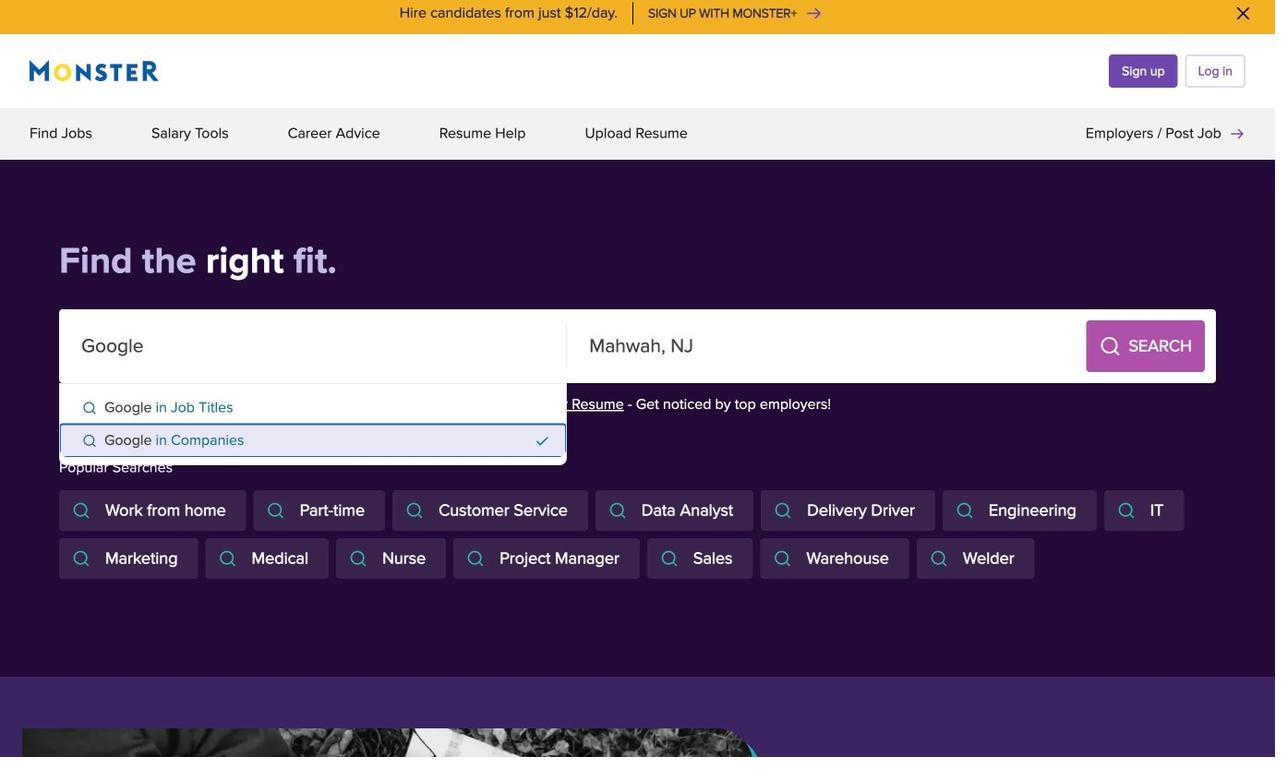 Task type: vqa. For each thing, say whether or not it's contained in the screenshot.
Cook I-Pastry at Marriott International, Inc element
no



Task type: describe. For each thing, give the bounding box(es) containing it.
Enter location or "remote" search field
[[567, 309, 1075, 383]]

Search jobs, keywords, companies search field
[[59, 309, 567, 383]]



Task type: locate. For each thing, give the bounding box(es) containing it.
monster image
[[30, 60, 159, 82]]



